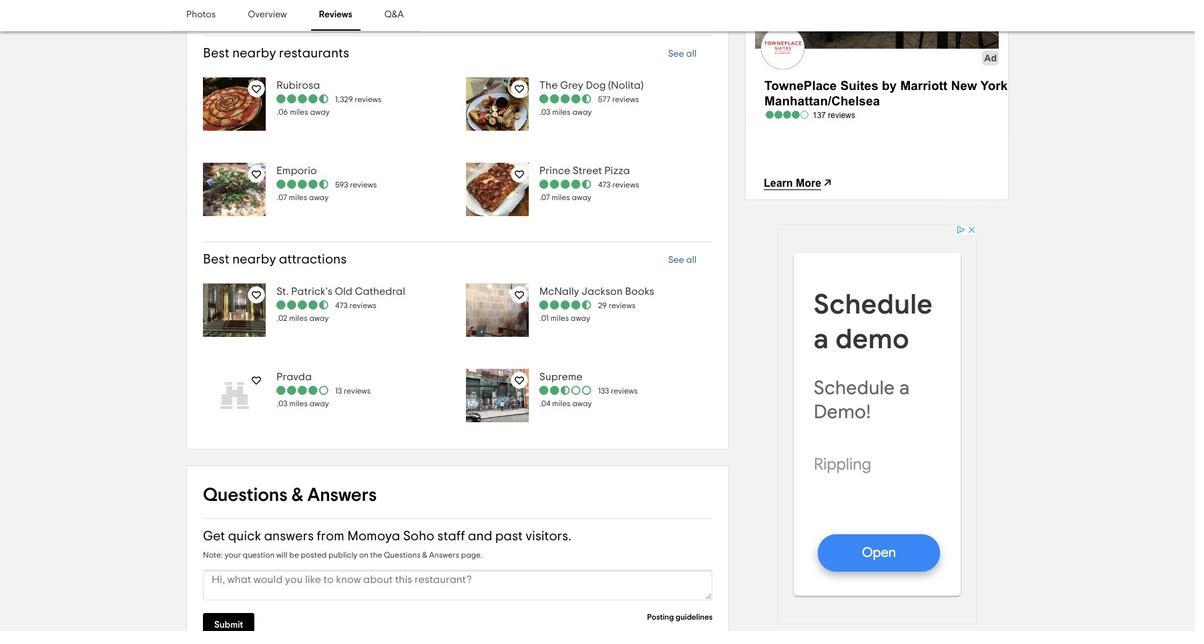 Task type: vqa. For each thing, say whether or not it's contained in the screenshot.
Prince Street Pizza's the 'away'
yes



Task type: locate. For each thing, give the bounding box(es) containing it.
miles down prince
[[552, 194, 570, 202]]

questions down get quick answers from momoya soho staff and past visitors.
[[384, 552, 421, 560]]

overview link
[[240, 0, 295, 31]]

2 .07 from the left
[[539, 194, 550, 202]]

away down prince street pizza
[[572, 194, 592, 202]]

q&a
[[384, 10, 404, 20]]

.03
[[539, 108, 551, 116], [276, 400, 288, 408]]

restaurants
[[279, 47, 349, 60]]

away for st. patrick's old cathedral
[[309, 315, 329, 323]]

miles inside 133 reviews .04 miles away
[[552, 400, 571, 408]]

1 .07 from the left
[[276, 194, 287, 202]]

reviews right '13'
[[344, 387, 371, 395]]

reviews right 133
[[611, 387, 638, 395]]

1 horizontal spatial .03
[[539, 108, 551, 116]]

reviews down (nolita)
[[612, 96, 639, 104]]

593 reviews .07 miles away
[[276, 181, 377, 202]]

soho
[[403, 530, 435, 544]]

staff
[[437, 530, 465, 544]]

miles for the grey dog (nolita)
[[552, 108, 571, 116]]

0 vertical spatial 473
[[598, 181, 611, 189]]

miles for prince street pizza
[[552, 194, 570, 202]]

reviews inside 13 reviews .03 miles away
[[344, 387, 371, 395]]

miles inside 1,329 reviews .06 miles away
[[290, 108, 308, 116]]

questions
[[203, 487, 288, 506], [384, 552, 421, 560]]

2 nearby from the top
[[232, 253, 276, 267]]

reviews inside 593 reviews .07 miles away
[[350, 181, 377, 189]]

1 best from the top
[[203, 47, 229, 60]]

&
[[292, 487, 304, 506], [422, 552, 428, 560]]

1 horizontal spatial questions
[[384, 552, 421, 560]]

473 down pizza at top right
[[598, 181, 611, 189]]

away inside 1,329 reviews .06 miles away
[[310, 108, 330, 116]]

miles inside 473 reviews .07 miles away
[[552, 194, 570, 202]]

4.5 of 5 bubbles image down "emporio"
[[276, 179, 330, 190]]

473 inside 473 reviews .02 miles away
[[335, 302, 348, 310]]

1 vertical spatial all
[[686, 256, 697, 265]]

away down patrick's
[[309, 315, 329, 323]]

nearby for attractions
[[232, 253, 276, 267]]

reviews
[[355, 96, 382, 104], [612, 96, 639, 104], [350, 181, 377, 189], [613, 181, 639, 189], [350, 302, 377, 310], [609, 302, 636, 310], [344, 387, 371, 395], [611, 387, 638, 395]]

0 vertical spatial see all link
[[668, 47, 697, 61]]

away for prince street pizza
[[572, 194, 592, 202]]

away down the grey dog (nolita)
[[572, 108, 592, 116]]

reviews for mcnally jackson books
[[609, 302, 636, 310]]

posting guidelines
[[647, 614, 713, 622]]

away down 4 of 5 bubbles image
[[310, 400, 329, 408]]

photos
[[186, 10, 216, 20]]

miles inside 13 reviews .03 miles away
[[289, 400, 308, 408]]

all for restaurants
[[686, 49, 697, 59]]

mcnally
[[539, 287, 579, 297]]

.07
[[276, 194, 287, 202], [539, 194, 550, 202]]

reviews inside 29 reviews .01 miles away
[[609, 302, 636, 310]]

note: your question will be posted publicly on the questions & answers page.
[[203, 552, 483, 560]]

away for pravda
[[310, 400, 329, 408]]

questions up quick
[[203, 487, 288, 506]]

away inside 473 reviews .07 miles away
[[572, 194, 592, 202]]

1 vertical spatial best
[[203, 253, 229, 267]]

best
[[203, 47, 229, 60], [203, 253, 229, 267]]

0 vertical spatial all
[[686, 49, 697, 59]]

577 reviews .03 miles away
[[539, 96, 639, 116]]

4.5 of 5 bubbles image
[[276, 94, 330, 104], [539, 94, 593, 104], [276, 179, 330, 190], [539, 179, 593, 190], [276, 300, 330, 311], [539, 300, 593, 311]]

submit
[[214, 621, 243, 630]]

.03 for pravda
[[276, 400, 288, 408]]

4 of 5 bubbles image
[[276, 385, 330, 396]]

473 inside 473 reviews .07 miles away
[[598, 181, 611, 189]]

.04
[[539, 400, 551, 408]]

1 vertical spatial see all
[[668, 256, 697, 265]]

miles down 4 of 5 bubbles image
[[289, 400, 308, 408]]

1 vertical spatial &
[[422, 552, 428, 560]]

1 horizontal spatial 473
[[598, 181, 611, 189]]

reviews right 593
[[350, 181, 377, 189]]

advertisement region
[[746, 0, 1009, 203], [777, 224, 977, 625]]

.06
[[276, 108, 288, 116]]

473
[[598, 181, 611, 189], [335, 302, 348, 310]]

away inside '577 reviews .03 miles away'
[[572, 108, 592, 116]]

from
[[317, 530, 345, 544]]

1 nearby from the top
[[232, 47, 276, 60]]

photos link
[[178, 0, 224, 31]]

1 horizontal spatial &
[[422, 552, 428, 560]]

reviews inside 133 reviews .04 miles away
[[611, 387, 638, 395]]

0 vertical spatial advertisement region
[[746, 0, 1009, 203]]

answers up "from"
[[308, 487, 377, 506]]

1 vertical spatial answers
[[429, 552, 459, 560]]

miles inside 29 reviews .01 miles away
[[551, 315, 569, 323]]

0 vertical spatial .03
[[539, 108, 551, 116]]

away inside 13 reviews .03 miles away
[[310, 400, 329, 408]]

0 vertical spatial nearby
[[232, 47, 276, 60]]

will
[[276, 552, 288, 560]]

away down "emporio"
[[309, 194, 329, 202]]

miles inside '577 reviews .03 miles away'
[[552, 108, 571, 116]]

1 all from the top
[[686, 49, 697, 59]]

away down mcnally jackson books at the top of the page
[[571, 315, 590, 323]]

miles right .02 at left
[[289, 315, 308, 323]]

473 down st. patrick's old cathedral
[[335, 302, 348, 310]]

see
[[668, 49, 684, 59], [668, 256, 684, 265]]

reviews down cathedral
[[350, 302, 377, 310]]

4.5 of 5 bubbles image down rubirosa
[[276, 94, 330, 104]]

.03 down the
[[539, 108, 551, 116]]

reviews inside '577 reviews .03 miles away'
[[612, 96, 639, 104]]

see all
[[668, 49, 697, 59], [668, 256, 697, 265]]

prince street pizza
[[539, 166, 630, 176]]

pravda
[[276, 372, 312, 383]]

best for best nearby restaurants
[[203, 47, 229, 60]]

1 vertical spatial see
[[668, 256, 684, 265]]

0 vertical spatial best
[[203, 47, 229, 60]]

nearby down overview link
[[232, 47, 276, 60]]

answers
[[308, 487, 377, 506], [429, 552, 459, 560]]

miles down "emporio"
[[289, 194, 307, 202]]

away
[[310, 108, 330, 116], [572, 108, 592, 116], [309, 194, 329, 202], [572, 194, 592, 202], [309, 315, 329, 323], [571, 315, 590, 323], [310, 400, 329, 408], [572, 400, 592, 408]]

visitors.
[[526, 530, 572, 544]]

1 vertical spatial nearby
[[232, 253, 276, 267]]

miles for st. patrick's old cathedral
[[289, 315, 308, 323]]

0 vertical spatial see
[[668, 49, 684, 59]]

on
[[359, 552, 369, 560]]

0 horizontal spatial 473
[[335, 302, 348, 310]]

2 all from the top
[[686, 256, 697, 265]]

away for rubirosa
[[310, 108, 330, 116]]

posted
[[301, 552, 327, 560]]

0 vertical spatial answers
[[308, 487, 377, 506]]

reviews inside 473 reviews .07 miles away
[[613, 181, 639, 189]]

.07 for prince street pizza
[[539, 194, 550, 202]]

miles inside 593 reviews .07 miles away
[[289, 194, 307, 202]]

2 see all link from the top
[[668, 253, 697, 268]]

the
[[539, 80, 558, 91]]

rubirosa
[[276, 80, 320, 91]]

miles for mcnally jackson books
[[551, 315, 569, 323]]

the grey dog (nolita)
[[539, 80, 644, 91]]

away down "2.5 of 5 bubbles" image
[[572, 400, 592, 408]]

.07 down prince
[[539, 194, 550, 202]]

1 vertical spatial .03
[[276, 400, 288, 408]]

nearby left attractions on the left of page
[[232, 253, 276, 267]]

all for attractions
[[686, 256, 697, 265]]

see for best nearby attractions
[[668, 256, 684, 265]]

reviews right 1,329
[[355, 96, 382, 104]]

miles
[[290, 108, 308, 116], [552, 108, 571, 116], [289, 194, 307, 202], [552, 194, 570, 202], [289, 315, 308, 323], [551, 315, 569, 323], [289, 400, 308, 408], [552, 400, 571, 408]]

(nolita)
[[608, 80, 644, 91]]

quick
[[228, 530, 261, 544]]

reviews right 29
[[609, 302, 636, 310]]

all
[[686, 49, 697, 59], [686, 256, 697, 265]]

away for emporio
[[309, 194, 329, 202]]

577
[[598, 96, 611, 104]]

reviews inside 473 reviews .02 miles away
[[350, 302, 377, 310]]

.07 down "emporio"
[[276, 194, 287, 202]]

0 horizontal spatial &
[[292, 487, 304, 506]]

.07 inside 593 reviews .07 miles away
[[276, 194, 287, 202]]

1 see from the top
[[668, 49, 684, 59]]

4.5 of 5 bubbles image down mcnally
[[539, 300, 593, 311]]

13 reviews .03 miles away
[[276, 387, 371, 408]]

2 see from the top
[[668, 256, 684, 265]]

miles for pravda
[[289, 400, 308, 408]]

miles inside 473 reviews .02 miles away
[[289, 315, 308, 323]]

4.5 of 5 bubbles image down patrick's
[[276, 300, 330, 311]]

.03 inside 13 reviews .03 miles away
[[276, 400, 288, 408]]

away for the grey dog (nolita)
[[572, 108, 592, 116]]

4.5 of 5 bubbles image down the grey at the left top of the page
[[539, 94, 593, 104]]

0 vertical spatial questions
[[203, 487, 288, 506]]

reviews inside 1,329 reviews .06 miles away
[[355, 96, 382, 104]]

miles down "2.5 of 5 bubbles" image
[[552, 400, 571, 408]]

away inside 473 reviews .02 miles away
[[309, 315, 329, 323]]

away inside 593 reviews .07 miles away
[[309, 194, 329, 202]]

page.
[[461, 552, 483, 560]]

0 horizontal spatial .03
[[276, 400, 288, 408]]

0 vertical spatial see all
[[668, 49, 697, 59]]

& up "answers"
[[292, 487, 304, 506]]

reviews
[[319, 10, 352, 20]]

away inside 29 reviews .01 miles away
[[571, 315, 590, 323]]

away down rubirosa
[[310, 108, 330, 116]]

0 horizontal spatial .07
[[276, 194, 287, 202]]

miles down the grey at the left top of the page
[[552, 108, 571, 116]]

see all link
[[668, 47, 697, 61], [668, 253, 697, 268]]

2 see all from the top
[[668, 256, 697, 265]]

1,329
[[335, 96, 353, 104]]

& down soho
[[422, 552, 428, 560]]

2 best from the top
[[203, 253, 229, 267]]

miles right .01
[[551, 315, 569, 323]]

.03 inside '577 reviews .03 miles away'
[[539, 108, 551, 116]]

answers down staff
[[429, 552, 459, 560]]

473 for pizza
[[598, 181, 611, 189]]

4.5 of 5 bubbles image down prince
[[539, 179, 593, 190]]

nearby
[[232, 47, 276, 60], [232, 253, 276, 267]]

1 see all link from the top
[[668, 47, 697, 61]]

0 vertical spatial &
[[292, 487, 304, 506]]

away inside 133 reviews .04 miles away
[[572, 400, 592, 408]]

1 horizontal spatial .07
[[539, 194, 550, 202]]

pizza
[[604, 166, 630, 176]]

1 see all from the top
[[668, 49, 697, 59]]

1 vertical spatial 473
[[335, 302, 348, 310]]

miles right .06
[[290, 108, 308, 116]]

1 vertical spatial see all link
[[668, 253, 697, 268]]

miles for rubirosa
[[290, 108, 308, 116]]

best nearby attractions
[[203, 253, 347, 267]]

1 horizontal spatial answers
[[429, 552, 459, 560]]

.03 down 4 of 5 bubbles image
[[276, 400, 288, 408]]

reviews down pizza at top right
[[613, 181, 639, 189]]

reviews for pravda
[[344, 387, 371, 395]]

.07 inside 473 reviews .07 miles away
[[539, 194, 550, 202]]

4.5 of 5 bubbles image for the grey dog (nolita)
[[539, 94, 593, 104]]



Task type: describe. For each thing, give the bounding box(es) containing it.
street
[[573, 166, 602, 176]]

cathedral
[[355, 287, 405, 297]]

4.5 of 5 bubbles image for st. patrick's old cathedral
[[276, 300, 330, 311]]

reviews for the grey dog (nolita)
[[612, 96, 639, 104]]

1,329 reviews .06 miles away
[[276, 96, 382, 116]]

133 reviews .04 miles away
[[539, 387, 638, 408]]

st.
[[276, 287, 289, 297]]

and
[[468, 530, 492, 544]]

.02
[[276, 315, 287, 323]]

4.5 of 5 bubbles image for rubirosa
[[276, 94, 330, 104]]

0 horizontal spatial answers
[[308, 487, 377, 506]]

away for supreme
[[572, 400, 592, 408]]

13
[[335, 387, 342, 395]]

reviews for prince street pizza
[[613, 181, 639, 189]]

4.5 of 5 bubbles image for emporio
[[276, 179, 330, 190]]

reviews for st. patrick's old cathedral
[[350, 302, 377, 310]]

see all link for best nearby attractions
[[668, 253, 697, 268]]

133
[[598, 387, 609, 395]]

posting
[[647, 614, 674, 622]]

overview
[[248, 10, 287, 20]]

away for mcnally jackson books
[[571, 315, 590, 323]]

1 vertical spatial advertisement region
[[777, 224, 977, 625]]

29
[[598, 302, 607, 310]]

reviews for supreme
[[611, 387, 638, 395]]

best nearby restaurants
[[203, 47, 349, 60]]

miles for emporio
[[289, 194, 307, 202]]

your
[[225, 552, 241, 560]]

29 reviews .01 miles away
[[539, 302, 636, 323]]

supreme
[[539, 372, 583, 383]]

473 for old
[[335, 302, 348, 310]]

see for best nearby restaurants
[[668, 49, 684, 59]]

st. patrick's old cathedral
[[276, 287, 405, 297]]

best for best nearby attractions
[[203, 253, 229, 267]]

4.5 of 5 bubbles image for mcnally jackson books
[[539, 300, 593, 311]]

get quick answers from momoya soho staff and past visitors.
[[203, 530, 572, 544]]

answers
[[264, 530, 314, 544]]

see all for best nearby attractions
[[668, 256, 697, 265]]

get
[[203, 530, 225, 544]]

593
[[335, 181, 348, 189]]

patrick's
[[291, 287, 333, 297]]

publicly
[[329, 552, 357, 560]]

questions & answers
[[203, 487, 377, 506]]

see all link for best nearby restaurants
[[668, 47, 697, 61]]

momoya
[[347, 530, 400, 544]]

books
[[625, 287, 654, 297]]

0 horizontal spatial questions
[[203, 487, 288, 506]]

mcnally jackson books
[[539, 287, 654, 297]]

be
[[289, 552, 299, 560]]

.01
[[539, 315, 549, 323]]

grey
[[560, 80, 584, 91]]

reviews for emporio
[[350, 181, 377, 189]]

question
[[243, 552, 275, 560]]

q&a link
[[376, 0, 412, 31]]

the
[[370, 552, 382, 560]]

miles for supreme
[[552, 400, 571, 408]]

old
[[335, 287, 353, 297]]

past
[[495, 530, 523, 544]]

note:
[[203, 552, 223, 560]]

.07 for emporio
[[276, 194, 287, 202]]

reviews for rubirosa
[[355, 96, 382, 104]]

Hi, what would you like to know about this restaurant? text field
[[203, 570, 713, 601]]

473 reviews .02 miles away
[[276, 302, 377, 323]]

4.5 of 5 bubbles image for prince street pizza
[[539, 179, 593, 190]]

nearby for restaurants
[[232, 47, 276, 60]]

guidelines
[[676, 614, 713, 622]]

jackson
[[582, 287, 623, 297]]

.03 for the grey dog (nolita)
[[539, 108, 551, 116]]

emporio
[[276, 166, 317, 176]]

1 vertical spatial questions
[[384, 552, 421, 560]]

see all for best nearby restaurants
[[668, 49, 697, 59]]

2.5 of 5 bubbles image
[[539, 385, 593, 396]]

reviews link
[[311, 0, 360, 31]]

prince
[[539, 166, 570, 176]]

dog
[[586, 80, 606, 91]]

attractions
[[279, 253, 347, 267]]

473 reviews .07 miles away
[[539, 181, 639, 202]]



